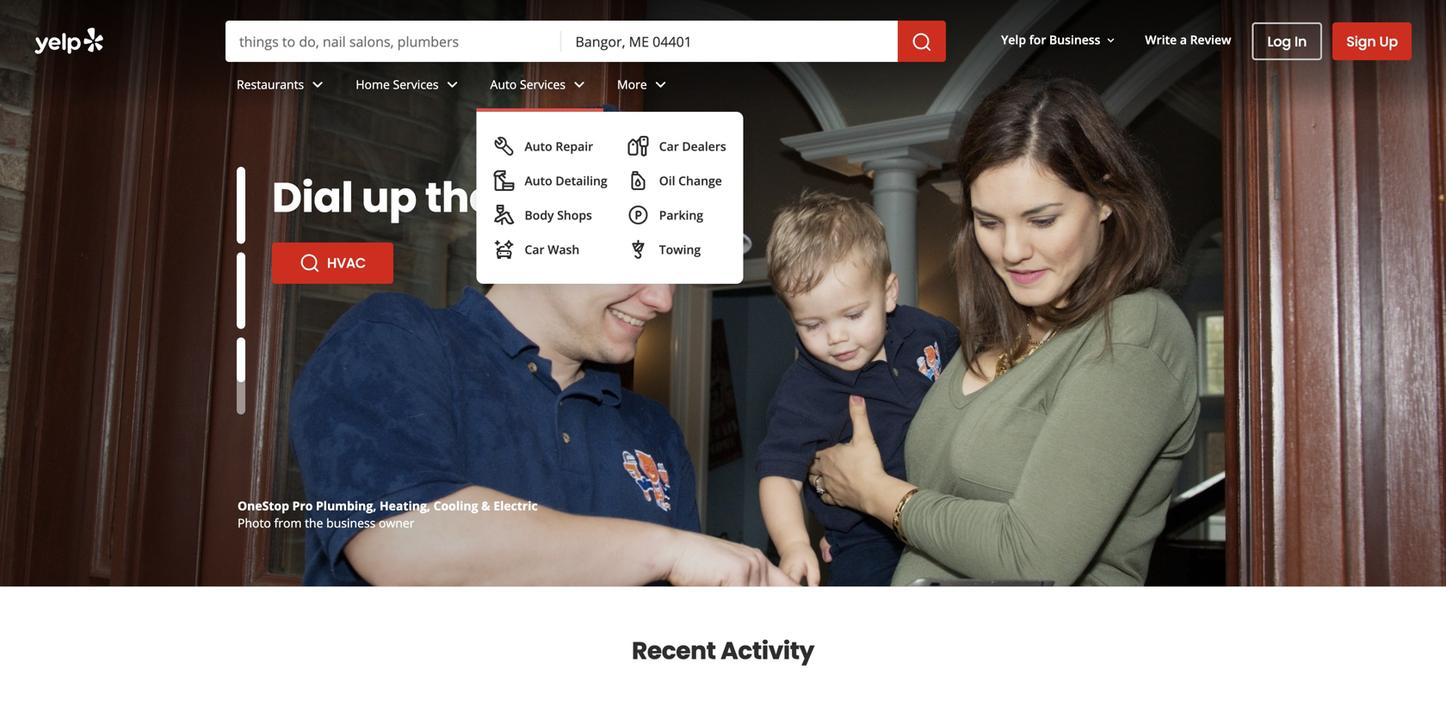 Task type: describe. For each thing, give the bounding box(es) containing it.
3 select slide image from the top
[[237, 307, 245, 384]]

repair
[[556, 138, 593, 155]]

services for auto services
[[520, 76, 566, 93]]

car dealers link
[[622, 129, 733, 164]]

yelp for business
[[1002, 32, 1101, 48]]

log
[[1268, 32, 1292, 51]]

auto for auto repair
[[525, 138, 553, 155]]

body shops link
[[487, 198, 615, 233]]

0 vertical spatial the
[[425, 169, 494, 227]]

electric
[[494, 498, 538, 515]]

dial up the comfort
[[272, 169, 671, 227]]

sign
[[1347, 32, 1377, 51]]

yelp for business button
[[995, 24, 1125, 55]]

auto for auto services
[[490, 76, 517, 93]]

up
[[1380, 32, 1398, 51]]

none field find
[[239, 32, 548, 51]]

auto for auto detailing
[[525, 173, 553, 189]]

home services link
[[342, 62, 477, 112]]

parking link
[[622, 198, 733, 233]]

none field near
[[576, 32, 884, 51]]

hvac
[[327, 254, 366, 273]]

24 auto repair v2 image
[[494, 136, 515, 157]]

sign up
[[1347, 32, 1398, 51]]

wash
[[548, 242, 580, 258]]

recent activity
[[632, 635, 815, 669]]

body
[[525, 207, 554, 223]]

business
[[1050, 32, 1101, 48]]

in
[[1295, 32, 1307, 51]]

dial
[[272, 169, 353, 227]]

24 parking v2 image
[[628, 205, 649, 226]]

auto services
[[490, 76, 566, 93]]

24 oil change v2 image
[[628, 171, 649, 191]]

write
[[1146, 32, 1177, 48]]

24 chevron down v2 image for more
[[651, 74, 671, 95]]

24 car dealer v2 image
[[628, 136, 649, 157]]

up
[[362, 169, 417, 227]]

search image
[[912, 32, 933, 53]]

24 chevron down v2 image for auto services
[[569, 74, 590, 95]]

hvac link
[[272, 243, 394, 284]]

restaurants
[[237, 76, 304, 93]]

write a review link
[[1139, 24, 1239, 55]]

explore banner section banner
[[0, 0, 1447, 587]]

auto services link
[[477, 62, 604, 112]]

oil change
[[659, 173, 722, 189]]

write a review
[[1146, 32, 1232, 48]]

Near text field
[[576, 32, 884, 51]]

auto repair
[[525, 138, 593, 155]]

auto repair link
[[487, 129, 615, 164]]

none search field inside explore banner section banner
[[226, 21, 950, 62]]

from
[[274, 515, 302, 532]]

1 select slide image from the top
[[237, 167, 245, 244]]

dealers
[[682, 138, 727, 155]]



Task type: locate. For each thing, give the bounding box(es) containing it.
1 horizontal spatial none field
[[576, 32, 884, 51]]

comfort
[[503, 169, 671, 227]]

2 services from the left
[[520, 76, 566, 93]]

onestop pro plumbing, heating, cooling & electric link
[[238, 498, 538, 515]]

24 chevron down v2 image inside more 'link'
[[651, 74, 671, 95]]

the down the "24 auto repair v2" image
[[425, 169, 494, 227]]

None search field
[[226, 21, 950, 62]]

1 horizontal spatial services
[[520, 76, 566, 93]]

24 towing v2 image
[[628, 239, 649, 260]]

24 chevron down v2 image right restaurants
[[308, 74, 328, 95]]

the down pro
[[305, 515, 323, 532]]

1 services from the left
[[393, 76, 439, 93]]

car
[[659, 138, 679, 155], [525, 242, 545, 258]]

1 horizontal spatial car
[[659, 138, 679, 155]]

menu inside business categories element
[[477, 112, 744, 284]]

0 horizontal spatial none field
[[239, 32, 548, 51]]

sign up button
[[1333, 22, 1412, 60]]

0 horizontal spatial 24 chevron down v2 image
[[308, 74, 328, 95]]

24 chevron down v2 image inside restaurants link
[[308, 74, 328, 95]]

&
[[481, 498, 491, 515]]

2 vertical spatial auto
[[525, 173, 553, 189]]

1 24 chevron down v2 image from the left
[[308, 74, 328, 95]]

onestop
[[238, 498, 289, 515]]

parking
[[659, 207, 704, 223]]

1 horizontal spatial 24 chevron down v2 image
[[569, 74, 590, 95]]

1 horizontal spatial the
[[425, 169, 494, 227]]

auto detailing
[[525, 173, 608, 189]]

none search field containing log in
[[0, 0, 1447, 284]]

24 chevron down v2 image
[[308, 74, 328, 95], [569, 74, 590, 95], [651, 74, 671, 95]]

auto
[[490, 76, 517, 93], [525, 138, 553, 155], [525, 173, 553, 189]]

24 body shop v2 image
[[494, 205, 515, 226]]

services
[[393, 76, 439, 93], [520, 76, 566, 93]]

1 vertical spatial the
[[305, 515, 323, 532]]

restaurants link
[[223, 62, 342, 112]]

car dealers
[[659, 138, 727, 155]]

24 chevron down v2 image
[[442, 74, 463, 95]]

photo
[[238, 515, 271, 532]]

towing link
[[622, 233, 733, 267]]

the
[[425, 169, 494, 227], [305, 515, 323, 532]]

select slide image
[[237, 167, 245, 244], [237, 253, 245, 330], [237, 307, 245, 384]]

0 horizontal spatial services
[[393, 76, 439, 93]]

business categories element
[[223, 62, 1412, 284]]

auto right 24 chevron down v2 icon at the top left
[[490, 76, 517, 93]]

auto detailing link
[[487, 164, 615, 198]]

recent
[[632, 635, 716, 669]]

menu
[[477, 112, 744, 284]]

car wash
[[525, 242, 580, 258]]

services up auto repair link
[[520, 76, 566, 93]]

detailing
[[556, 173, 608, 189]]

1 none field from the left
[[239, 32, 548, 51]]

24 chevron down v2 image for restaurants
[[308, 74, 328, 95]]

Find text field
[[239, 32, 548, 51]]

owner
[[379, 515, 415, 532]]

2 horizontal spatial 24 chevron down v2 image
[[651, 74, 671, 95]]

None search field
[[0, 0, 1447, 284]]

log in button
[[1253, 22, 1323, 60]]

for
[[1030, 32, 1047, 48]]

16 chevron down v2 image
[[1104, 33, 1118, 47]]

24 chevron down v2 image inside auto services 'link'
[[569, 74, 590, 95]]

3 24 chevron down v2 image from the left
[[651, 74, 671, 95]]

more
[[617, 76, 647, 93]]

yelp
[[1002, 32, 1027, 48]]

0 vertical spatial auto
[[490, 76, 517, 93]]

1 vertical spatial auto
[[525, 138, 553, 155]]

car for car dealers
[[659, 138, 679, 155]]

24 search v2 image
[[300, 253, 320, 274]]

car left wash
[[525, 242, 545, 258]]

car wash link
[[487, 233, 615, 267]]

home
[[356, 76, 390, 93]]

services for home services
[[393, 76, 439, 93]]

change
[[679, 173, 722, 189]]

shops
[[557, 207, 592, 223]]

1 vertical spatial car
[[525, 242, 545, 258]]

24 chevron down v2 image right the auto services on the left top
[[569, 74, 590, 95]]

menu containing auto repair
[[477, 112, 744, 284]]

business
[[326, 515, 376, 532]]

auto inside 'link'
[[490, 76, 517, 93]]

24 car wash v2 image
[[494, 239, 515, 260]]

car for car wash
[[525, 242, 545, 258]]

2 select slide image from the top
[[237, 253, 245, 330]]

24 auto detailing v2 image
[[494, 171, 515, 191]]

the inside 'onestop pro plumbing, heating, cooling & electric photo from the business owner'
[[305, 515, 323, 532]]

activity
[[721, 635, 815, 669]]

more link
[[604, 62, 685, 112]]

0 horizontal spatial the
[[305, 515, 323, 532]]

towing
[[659, 242, 701, 258]]

auto up body
[[525, 173, 553, 189]]

home services
[[356, 76, 439, 93]]

2 none field from the left
[[576, 32, 884, 51]]

heating,
[[380, 498, 431, 515]]

car right 24 car dealer v2 icon
[[659, 138, 679, 155]]

oil
[[659, 173, 676, 189]]

oil change link
[[622, 164, 733, 198]]

body shops
[[525, 207, 592, 223]]

services left 24 chevron down v2 icon at the top left
[[393, 76, 439, 93]]

log in
[[1268, 32, 1307, 51]]

services inside 'link'
[[520, 76, 566, 93]]

0 vertical spatial car
[[659, 138, 679, 155]]

onestop pro plumbing, heating, cooling & electric photo from the business owner
[[238, 498, 538, 532]]

2 24 chevron down v2 image from the left
[[569, 74, 590, 95]]

a
[[1180, 32, 1187, 48]]

review
[[1191, 32, 1232, 48]]

None field
[[239, 32, 548, 51], [576, 32, 884, 51]]

pro
[[292, 498, 313, 515]]

24 chevron down v2 image right more
[[651, 74, 671, 95]]

cooling
[[434, 498, 478, 515]]

plumbing,
[[316, 498, 377, 515]]

0 horizontal spatial car
[[525, 242, 545, 258]]

auto right the "24 auto repair v2" image
[[525, 138, 553, 155]]



Task type: vqa. For each thing, say whether or not it's contained in the screenshot.
left field
yes



